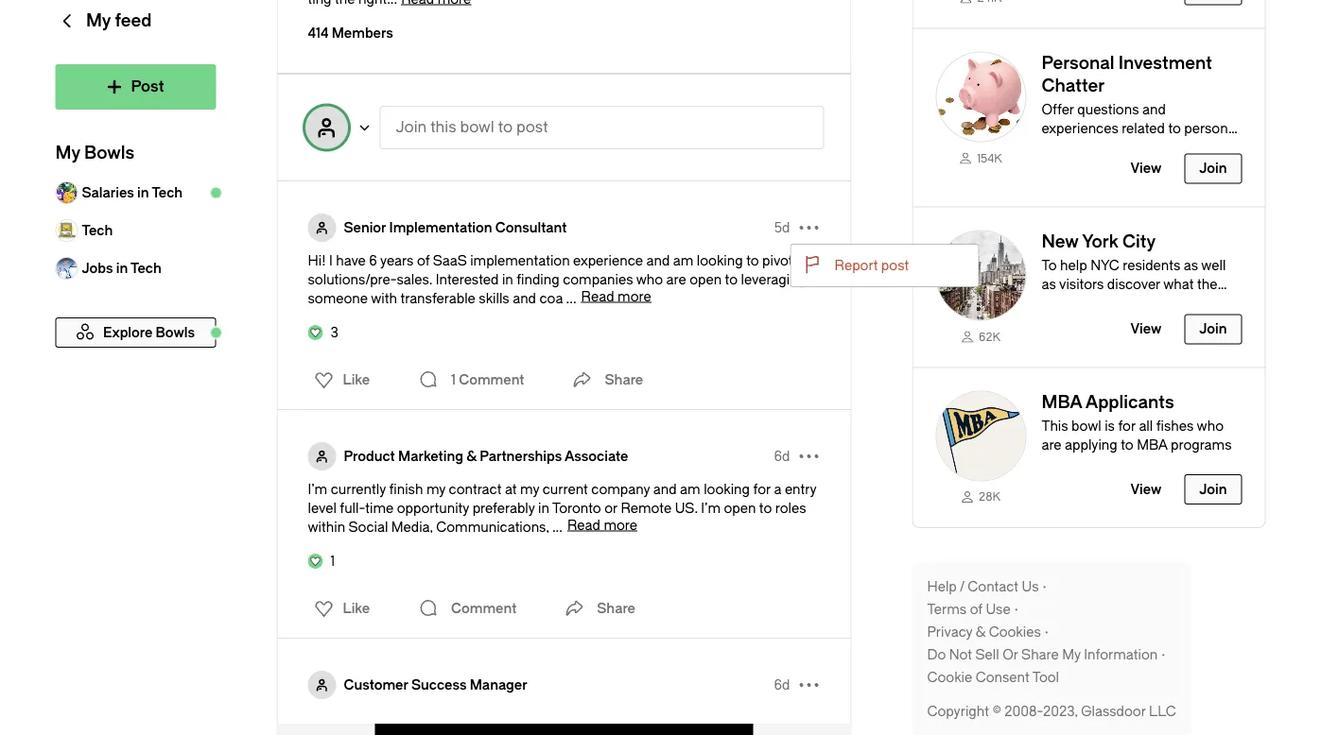 Task type: vqa. For each thing, say whether or not it's contained in the screenshot.
looking inside I'm currently finish my contract at my current company and am looking for a entry level full-time opportunity preferably in Toronto or Remote US. I'm open to roles within Social Media, Communications, ...
yes



Task type: describe. For each thing, give the bounding box(es) containing it.
share for who
[[605, 372, 643, 388]]

and down finding in the left top of the page
[[513, 291, 536, 306]]

in right jobs at left
[[116, 261, 128, 276]]

well
[[1201, 258, 1226, 274]]

in inside hi! i have 6 years of saas implementation experience and am looking to pivot to solutions/pre-sales. interested in finding companies who are open to leveraging someone with transferable skills and coa ...
[[502, 272, 513, 288]]

& inside help / contact us terms of use privacy & cookies do not sell or share my information cookie consent tool
[[976, 625, 986, 640]]

do not sell or share my information link
[[927, 646, 1169, 665]]

toogle identity image for senior
[[308, 214, 336, 242]]

media,
[[391, 520, 433, 535]]

6d link for product marketing & partnerships associate
[[774, 447, 790, 466]]

glassdoor
[[1081, 704, 1146, 720]]

transferable
[[401, 291, 476, 306]]

1 for 1 comment
[[451, 372, 456, 388]]

sell
[[976, 647, 999, 663]]

6d link for customer success manager
[[774, 676, 790, 695]]

implementation
[[470, 253, 570, 269]]

customer success manager
[[344, 678, 527, 693]]

in right the 'salaries'
[[137, 185, 149, 201]]

level
[[308, 501, 337, 516]]

currently
[[331, 482, 386, 498]]

senior implementation consultant
[[344, 220, 567, 236]]

skills
[[479, 291, 510, 306]]

a
[[774, 482, 782, 498]]

remote
[[621, 501, 672, 516]]

communications,
[[436, 520, 549, 535]]

6
[[369, 253, 377, 269]]

programs
[[1171, 438, 1232, 453]]

what
[[1164, 277, 1194, 293]]

feed
[[115, 11, 152, 31]]

implementation
[[389, 220, 492, 236]]

like button for 3
[[303, 365, 376, 395]]

experience
[[573, 253, 643, 269]]

join this bowl to post button
[[380, 106, 824, 149]]

5d link
[[774, 218, 790, 237]]

new york city to help nyc residents as well as visitors discover what the world's most popular city has to offer!
[[1042, 232, 1240, 331]]

my for my feed
[[86, 11, 111, 31]]

am for remote
[[680, 482, 701, 498]]

popular
[[1126, 296, 1173, 312]]

fishes
[[1157, 419, 1194, 434]]

cookies
[[989, 625, 1041, 640]]

are inside hi! i have 6 years of saas implementation experience and am looking to pivot to solutions/pre-sales. interested in finding companies who are open to leveraging someone with transferable skills and coa ...
[[666, 272, 686, 288]]

0 vertical spatial as
[[1184, 258, 1198, 274]]

to inside mba applicants this bowl is for all fishes who are applying to mba programs
[[1121, 438, 1134, 453]]

hi!
[[308, 253, 326, 269]]

1 horizontal spatial mba
[[1137, 438, 1168, 453]]

privacy
[[927, 625, 973, 640]]

i
[[329, 253, 333, 269]]

to
[[1042, 258, 1057, 274]]

discover
[[1107, 277, 1161, 293]]

this
[[1042, 419, 1068, 434]]

company
[[591, 482, 650, 498]]

mba applicants this bowl is for all fishes who are applying to mba programs
[[1042, 392, 1232, 453]]

terms
[[927, 602, 967, 618]]

report post
[[835, 258, 909, 273]]

information
[[1084, 647, 1158, 663]]

marketing
[[398, 449, 463, 464]]

coa
[[540, 291, 563, 306]]

use
[[986, 602, 1011, 618]]

2 my from the left
[[520, 482, 539, 498]]

do
[[927, 647, 946, 663]]

product marketing & partnerships associate button
[[344, 447, 628, 466]]

tech link
[[55, 212, 216, 250]]

copyright © 2008-2023, glassdoor llc
[[927, 704, 1176, 720]]

154k
[[977, 152, 1002, 165]]

my feed
[[86, 11, 152, 31]]

opportunity
[[397, 501, 469, 516]]

414
[[308, 25, 329, 41]]

and inside the i'm currently finish my contract at my current company and am looking for a entry level full-time opportunity preferably in toronto or remote us. i'm open to roles within social media, communications, ...
[[653, 482, 677, 498]]

like for 3
[[343, 372, 370, 388]]

read more button for who
[[581, 289, 651, 305]]

bowls
[[84, 143, 134, 163]]

1 for 1
[[331, 554, 335, 569]]

members
[[332, 25, 393, 41]]

tech for jobs in tech
[[131, 261, 161, 276]]

read more for who
[[581, 289, 651, 305]]

0 vertical spatial i'm
[[308, 482, 327, 498]]

investment
[[1119, 53, 1212, 73]]

join
[[396, 119, 427, 136]]

who inside mba applicants this bowl is for all fishes who are applying to mba programs
[[1197, 419, 1224, 434]]

not
[[949, 647, 972, 663]]

or
[[605, 501, 618, 516]]

open inside the i'm currently finish my contract at my current company and am looking for a entry level full-time opportunity preferably in toronto or remote us. i'm open to roles within social media, communications, ...
[[724, 501, 756, 516]]

post inside 'menu item'
[[881, 258, 909, 273]]

to left pivot
[[746, 253, 759, 269]]

for inside mba applicants this bowl is for all fishes who are applying to mba programs
[[1118, 419, 1136, 434]]

are inside mba applicants this bowl is for all fishes who are applying to mba programs
[[1042, 438, 1062, 453]]

tech for salaries in tech
[[152, 185, 183, 201]]

0 vertical spatial toogle identity image
[[304, 105, 349, 150]]

help
[[1060, 258, 1087, 274]]

read for ...
[[581, 289, 614, 305]]

©
[[993, 704, 1001, 720]]

join this bowl to post
[[396, 119, 548, 136]]

help / contact us terms of use privacy & cookies do not sell or share my information cookie consent tool
[[927, 579, 1158, 686]]

read more button for toronto
[[567, 518, 637, 533]]

more for who
[[618, 289, 651, 305]]

within
[[308, 520, 345, 535]]

finding
[[517, 272, 560, 288]]

leveraging
[[741, 272, 806, 288]]

manager
[[470, 678, 527, 693]]

cookie consent tool link
[[927, 669, 1059, 688]]

finish
[[389, 482, 423, 498]]

who inside hi! i have 6 years of saas implementation experience and am looking to pivot to solutions/pre-sales. interested in finding companies who are open to leveraging someone with transferable skills and coa ...
[[636, 272, 663, 288]]

at
[[505, 482, 517, 498]]

customer
[[344, 678, 408, 693]]

the
[[1197, 277, 1218, 293]]

2008-
[[1005, 704, 1043, 720]]

my inside help / contact us terms of use privacy & cookies do not sell or share my information cookie consent tool
[[1062, 647, 1081, 663]]

personal investment chatter offer questions and experiences related to personal finance and investments
[[1042, 53, 1239, 156]]

read for communications,
[[567, 518, 601, 533]]

customer success manager button
[[344, 676, 527, 695]]



Task type: locate. For each thing, give the bounding box(es) containing it.
0 vertical spatial tech
[[152, 185, 183, 201]]

to up investments on the top right
[[1169, 121, 1181, 137]]

comment up manager
[[451, 601, 517, 617]]

investments
[[1119, 140, 1196, 156]]

bowl
[[460, 119, 494, 136], [1072, 419, 1102, 434]]

share
[[605, 372, 643, 388], [597, 601, 636, 617], [1022, 647, 1059, 663]]

2 vertical spatial share
[[1022, 647, 1059, 663]]

my up opportunity
[[426, 482, 446, 498]]

terms of use link
[[927, 601, 1022, 620]]

of left use
[[970, 602, 983, 618]]

1 horizontal spatial &
[[976, 625, 986, 640]]

share inside help / contact us terms of use privacy & cookies do not sell or share my information cookie consent tool
[[1022, 647, 1059, 663]]

new
[[1042, 232, 1079, 252]]

has
[[1202, 296, 1224, 312]]

with
[[371, 291, 397, 306]]

1 vertical spatial are
[[1042, 438, 1062, 453]]

1 vertical spatial tech
[[82, 223, 113, 238]]

like up product
[[343, 372, 370, 388]]

to right this
[[498, 119, 513, 136]]

looking for leveraging
[[697, 253, 743, 269]]

for right is on the bottom right of the page
[[1118, 419, 1136, 434]]

my for my bowls
[[55, 143, 80, 163]]

1 vertical spatial ...
[[552, 520, 563, 535]]

1 toogle identity image from the top
[[308, 214, 336, 242]]

and right experience
[[646, 253, 670, 269]]

read
[[581, 289, 614, 305], [567, 518, 601, 533]]

like button down within
[[303, 594, 376, 624]]

applying
[[1065, 438, 1118, 453]]

of up sales.
[[417, 253, 430, 269]]

0 vertical spatial my
[[86, 11, 111, 31]]

0 horizontal spatial my
[[426, 482, 446, 498]]

my left bowls
[[55, 143, 80, 163]]

read more down or
[[567, 518, 637, 533]]

like for 1
[[343, 601, 370, 617]]

tech down tech "link"
[[131, 261, 161, 276]]

to left leveraging
[[725, 272, 738, 288]]

tech inside "link"
[[82, 223, 113, 238]]

personal
[[1185, 121, 1239, 137]]

bowl inside button
[[460, 119, 494, 136]]

1 horizontal spatial who
[[1197, 419, 1224, 434]]

2 vertical spatial image for bowl image
[[936, 391, 1027, 482]]

sales.
[[397, 272, 432, 288]]

are right companies
[[666, 272, 686, 288]]

senior implementation consultant button
[[344, 218, 567, 237]]

product marketing & partnerships associate
[[344, 449, 628, 464]]

0 horizontal spatial of
[[417, 253, 430, 269]]

1 vertical spatial 6d link
[[774, 676, 790, 695]]

0 vertical spatial open
[[690, 272, 722, 288]]

2 horizontal spatial my
[[1062, 647, 1081, 663]]

read more down companies
[[581, 289, 651, 305]]

toogle identity image left join at the top of the page
[[304, 105, 349, 150]]

and up remote
[[653, 482, 677, 498]]

1 vertical spatial am
[[680, 482, 701, 498]]

time
[[365, 501, 394, 516]]

am right experience
[[673, 253, 694, 269]]

image for bowl image up 62k 'link'
[[936, 230, 1027, 321]]

share button
[[567, 361, 643, 399], [559, 590, 636, 628]]

1 vertical spatial i'm
[[701, 501, 721, 516]]

mba up 'this'
[[1042, 392, 1082, 412]]

1 6d link from the top
[[774, 447, 790, 466]]

1 vertical spatial 1
[[331, 554, 335, 569]]

1 horizontal spatial 1
[[451, 372, 456, 388]]

to
[[498, 119, 513, 136], [1169, 121, 1181, 137], [746, 253, 759, 269], [796, 253, 809, 269], [725, 272, 738, 288], [1227, 296, 1240, 312], [1121, 438, 1134, 453], [759, 501, 772, 516]]

0 vertical spatial who
[[636, 272, 663, 288]]

read down companies
[[581, 289, 614, 305]]

1 vertical spatial open
[[724, 501, 756, 516]]

image for bowl image for personal investment chatter
[[936, 52, 1027, 142]]

0 vertical spatial are
[[666, 272, 686, 288]]

post inside button
[[516, 119, 548, 136]]

2 6d link from the top
[[774, 676, 790, 695]]

1 vertical spatial read more
[[567, 518, 637, 533]]

as down to in the right top of the page
[[1042, 277, 1056, 293]]

bowl up applying
[[1072, 419, 1102, 434]]

tech up jobs at left
[[82, 223, 113, 238]]

cookie
[[927, 670, 973, 686]]

help
[[927, 579, 957, 595]]

to inside button
[[498, 119, 513, 136]]

62k
[[979, 330, 1001, 344]]

in down the current
[[538, 501, 549, 516]]

my left feed
[[86, 11, 111, 31]]

0 vertical spatial more
[[618, 289, 651, 305]]

1 vertical spatial as
[[1042, 277, 1056, 293]]

help / contact us link
[[927, 578, 1050, 597]]

like button for 1
[[303, 594, 376, 624]]

1 vertical spatial &
[[976, 625, 986, 640]]

this
[[431, 119, 456, 136]]

...
[[566, 291, 577, 306], [552, 520, 563, 535]]

1 6d from the top
[[774, 449, 790, 464]]

0 horizontal spatial post
[[516, 119, 548, 136]]

am for open
[[673, 253, 694, 269]]

1 vertical spatial more
[[604, 518, 637, 533]]

world's
[[1042, 296, 1086, 312]]

... down toronto
[[552, 520, 563, 535]]

post right report
[[881, 258, 909, 273]]

read more button down or
[[567, 518, 637, 533]]

1 vertical spatial toogle identity image
[[308, 443, 336, 471]]

0 vertical spatial share button
[[567, 361, 643, 399]]

414 members
[[308, 25, 393, 41]]

0 horizontal spatial are
[[666, 272, 686, 288]]

1 vertical spatial share
[[597, 601, 636, 617]]

my left information
[[1062, 647, 1081, 663]]

2023,
[[1043, 704, 1078, 720]]

i'm right us.
[[701, 501, 721, 516]]

am inside hi! i have 6 years of saas implementation experience and am looking to pivot to solutions/pre-sales. interested in finding companies who are open to leveraging someone with transferable skills and coa ...
[[673, 253, 694, 269]]

1 horizontal spatial for
[[1118, 419, 1136, 434]]

visitors
[[1059, 277, 1104, 293]]

1 vertical spatial like
[[343, 601, 370, 617]]

i'm currently finish my contract at my current company and am looking for a entry level full-time opportunity preferably in toronto or remote us. i'm open to roles within social media, communications, ...
[[308, 482, 817, 535]]

looking up leveraging
[[697, 253, 743, 269]]

0 horizontal spatial ...
[[552, 520, 563, 535]]

llc
[[1149, 704, 1176, 720]]

consent
[[976, 670, 1030, 686]]

6d for product marketing & partnerships associate
[[774, 449, 790, 464]]

1 like from the top
[[343, 372, 370, 388]]

toogle identity image up hi!
[[308, 214, 336, 242]]

2 6d from the top
[[774, 678, 790, 693]]

1 horizontal spatial i'm
[[701, 501, 721, 516]]

1 horizontal spatial my
[[520, 482, 539, 498]]

mba down all
[[1137, 438, 1168, 453]]

to right has
[[1227, 296, 1240, 312]]

of inside help / contact us terms of use privacy & cookies do not sell or share my information cookie consent tool
[[970, 602, 983, 618]]

1 vertical spatial like button
[[303, 594, 376, 624]]

looking left a at the bottom right of page
[[704, 482, 750, 498]]

0 horizontal spatial my
[[55, 143, 80, 163]]

1 up marketing
[[451, 372, 456, 388]]

1 vertical spatial read more button
[[567, 518, 637, 533]]

1 inside 'button'
[[451, 372, 456, 388]]

have
[[336, 253, 366, 269]]

0 vertical spatial post
[[516, 119, 548, 136]]

read more button down companies
[[581, 289, 651, 305]]

1 like button from the top
[[303, 365, 376, 395]]

to inside the i'm currently finish my contract at my current company and am looking for a entry level full-time opportunity preferably in toronto or remote us. i'm open to roles within social media, communications, ...
[[759, 501, 772, 516]]

& inside button
[[466, 449, 477, 464]]

are down 'this'
[[1042, 438, 1062, 453]]

who up programs
[[1197, 419, 1224, 434]]

social
[[349, 520, 388, 535]]

0 vertical spatial 6d link
[[774, 447, 790, 466]]

1 horizontal spatial as
[[1184, 258, 1198, 274]]

post right this
[[516, 119, 548, 136]]

bowl inside mba applicants this bowl is for all fishes who are applying to mba programs
[[1072, 419, 1102, 434]]

more down or
[[604, 518, 637, 533]]

0 vertical spatial mba
[[1042, 392, 1082, 412]]

2 toogle identity image from the top
[[308, 672, 336, 700]]

1 vertical spatial comment
[[451, 601, 517, 617]]

0 vertical spatial image for bowl image
[[936, 52, 1027, 142]]

0 vertical spatial comment
[[459, 372, 525, 388]]

... right 'coa'
[[566, 291, 577, 306]]

1 vertical spatial post
[[881, 258, 909, 273]]

0 vertical spatial toogle identity image
[[308, 214, 336, 242]]

image for bowl image
[[936, 52, 1027, 142], [936, 230, 1027, 321], [936, 391, 1027, 482]]

0 horizontal spatial for
[[753, 482, 771, 498]]

share button for 1 comment
[[567, 361, 643, 399]]

0 horizontal spatial mba
[[1042, 392, 1082, 412]]

who down experience
[[636, 272, 663, 288]]

report
[[835, 258, 878, 273]]

finance
[[1042, 140, 1089, 156]]

0 vertical spatial 1
[[451, 372, 456, 388]]

and down experiences
[[1092, 140, 1115, 156]]

1 horizontal spatial open
[[724, 501, 756, 516]]

jobs in tech link
[[55, 250, 216, 288]]

and
[[1143, 102, 1166, 118], [1092, 140, 1115, 156], [646, 253, 670, 269], [513, 291, 536, 306], [653, 482, 677, 498]]

/
[[960, 579, 965, 595]]

my right at
[[520, 482, 539, 498]]

1 horizontal spatial ...
[[566, 291, 577, 306]]

& down terms of use link
[[976, 625, 986, 640]]

open left leveraging
[[690, 272, 722, 288]]

5d
[[774, 220, 790, 236]]

someone
[[308, 291, 368, 306]]

roles
[[775, 501, 806, 516]]

image for bowl image up 154k link
[[936, 52, 1027, 142]]

28k link
[[936, 489, 1027, 505]]

2 image for bowl image from the top
[[936, 230, 1027, 321]]

read more button
[[581, 289, 651, 305], [567, 518, 637, 533]]

like button down 3
[[303, 365, 376, 395]]

0 vertical spatial &
[[466, 449, 477, 464]]

0 vertical spatial read
[[581, 289, 614, 305]]

to right pivot
[[796, 253, 809, 269]]

privacy & cookies link
[[927, 623, 1053, 642]]

6d
[[774, 449, 790, 464], [774, 678, 790, 693]]

most
[[1090, 296, 1122, 312]]

0 vertical spatial am
[[673, 253, 694, 269]]

nyc
[[1091, 258, 1120, 274]]

read more for toronto
[[567, 518, 637, 533]]

1 vertical spatial bowl
[[1072, 419, 1102, 434]]

0 horizontal spatial open
[[690, 272, 722, 288]]

comment button
[[413, 590, 521, 628]]

of inside hi! i have 6 years of saas implementation experience and am looking to pivot to solutions/pre-sales. interested in finding companies who are open to leveraging someone with transferable skills and coa ...
[[417, 253, 430, 269]]

0 vertical spatial bowl
[[460, 119, 494, 136]]

to left the roles
[[759, 501, 772, 516]]

in inside the i'm currently finish my contract at my current company and am looking for a entry level full-time opportunity preferably in toronto or remote us. i'm open to roles within social media, communications, ...
[[538, 501, 549, 516]]

toogle identity image left customer
[[308, 672, 336, 700]]

image for bowl image up 28k link
[[936, 391, 1027, 482]]

and up the related
[[1143, 102, 1166, 118]]

& up contract
[[466, 449, 477, 464]]

0 vertical spatial for
[[1118, 419, 1136, 434]]

1 vertical spatial toogle identity image
[[308, 672, 336, 700]]

as up the what
[[1184, 258, 1198, 274]]

0 horizontal spatial i'm
[[308, 482, 327, 498]]

more down companies
[[618, 289, 651, 305]]

tech up tech "link"
[[152, 185, 183, 201]]

my bowls
[[55, 143, 134, 163]]

open inside hi! i have 6 years of saas implementation experience and am looking to pivot to solutions/pre-sales. interested in finding companies who are open to leveraging someone with transferable skills and coa ...
[[690, 272, 722, 288]]

looking inside the i'm currently finish my contract at my current company and am looking for a entry level full-time opportunity preferably in toronto or remote us. i'm open to roles within social media, communications, ...
[[704, 482, 750, 498]]

read down toronto
[[567, 518, 601, 533]]

us.
[[675, 501, 698, 516]]

jobs
[[82, 261, 113, 276]]

1 horizontal spatial bowl
[[1072, 419, 1102, 434]]

comment up product marketing & partnerships associate
[[459, 372, 525, 388]]

toogle identity image
[[304, 105, 349, 150], [308, 443, 336, 471]]

pivot
[[762, 253, 793, 269]]

consultant
[[495, 220, 567, 236]]

toronto
[[552, 501, 601, 516]]

1 horizontal spatial post
[[881, 258, 909, 273]]

for inside the i'm currently finish my contract at my current company and am looking for a entry level full-time opportunity preferably in toronto or remote us. i'm open to roles within social media, communications, ...
[[753, 482, 771, 498]]

tool
[[1033, 670, 1059, 686]]

all
[[1139, 419, 1153, 434]]

1 my from the left
[[426, 482, 446, 498]]

1 image for bowl image from the top
[[936, 52, 1027, 142]]

1 vertical spatial mba
[[1137, 438, 1168, 453]]

0 horizontal spatial as
[[1042, 277, 1056, 293]]

1
[[451, 372, 456, 388], [331, 554, 335, 569]]

1 comment
[[451, 372, 525, 388]]

am inside the i'm currently finish my contract at my current company and am looking for a entry level full-time opportunity preferably in toronto or remote us. i'm open to roles within social media, communications, ...
[[680, 482, 701, 498]]

6d for customer success manager
[[774, 678, 790, 693]]

0 vertical spatial read more button
[[581, 289, 651, 305]]

1 down within
[[331, 554, 335, 569]]

tech
[[152, 185, 183, 201], [82, 223, 113, 238], [131, 261, 161, 276]]

0 horizontal spatial &
[[466, 449, 477, 464]]

for left a at the bottom right of page
[[753, 482, 771, 498]]

to inside personal investment chatter offer questions and experiences related to personal finance and investments
[[1169, 121, 1181, 137]]

applicants
[[1086, 392, 1174, 412]]

i'm up level
[[308, 482, 327, 498]]

1 vertical spatial share button
[[559, 590, 636, 628]]

copyright
[[927, 704, 989, 720]]

solutions/pre-
[[308, 272, 397, 288]]

my inside my feed link
[[86, 11, 111, 31]]

city
[[1177, 296, 1198, 312]]

toogle identity image for customer
[[308, 672, 336, 700]]

more for toronto
[[604, 518, 637, 533]]

1 vertical spatial read
[[567, 518, 601, 533]]

comment inside 'button'
[[459, 372, 525, 388]]

interested
[[436, 272, 499, 288]]

are
[[666, 272, 686, 288], [1042, 438, 1062, 453]]

toogle identity image left product
[[308, 443, 336, 471]]

salaries in tech link
[[55, 174, 216, 212]]

1 vertical spatial image for bowl image
[[936, 230, 1027, 321]]

1 vertical spatial looking
[[704, 482, 750, 498]]

senior
[[344, 220, 386, 236]]

comment inside button
[[451, 601, 517, 617]]

read more
[[581, 289, 651, 305], [567, 518, 637, 533]]

2 like from the top
[[343, 601, 370, 617]]

open
[[690, 272, 722, 288], [724, 501, 756, 516]]

open left the roles
[[724, 501, 756, 516]]

1 vertical spatial of
[[970, 602, 983, 618]]

1 vertical spatial for
[[753, 482, 771, 498]]

1 comment button
[[413, 361, 529, 399]]

image for bowl image for new york city
[[936, 230, 1027, 321]]

of for terms
[[970, 602, 983, 618]]

report post menu item
[[791, 245, 978, 287]]

0 vertical spatial looking
[[697, 253, 743, 269]]

share for toronto
[[597, 601, 636, 617]]

1 horizontal spatial my
[[86, 11, 111, 31]]

image for bowl image for mba applicants
[[936, 391, 1027, 482]]

0 vertical spatial of
[[417, 253, 430, 269]]

to inside new york city to help nyc residents as well as visitors discover what the world's most popular city has to offer!
[[1227, 296, 1240, 312]]

0 horizontal spatial bowl
[[460, 119, 494, 136]]

in down implementation
[[502, 272, 513, 288]]

1 vertical spatial who
[[1197, 419, 1224, 434]]

offer!
[[1042, 315, 1076, 331]]

more
[[618, 289, 651, 305], [604, 518, 637, 533]]

0 vertical spatial like
[[343, 372, 370, 388]]

like up customer
[[343, 601, 370, 617]]

bowl right this
[[460, 119, 494, 136]]

1 horizontal spatial of
[[970, 602, 983, 618]]

... inside hi! i have 6 years of saas implementation experience and am looking to pivot to solutions/pre-sales. interested in finding companies who are open to leveraging someone with transferable skills and coa ...
[[566, 291, 577, 306]]

... inside the i'm currently finish my contract at my current company and am looking for a entry level full-time opportunity preferably in toronto or remote us. i'm open to roles within social media, communications, ...
[[552, 520, 563, 535]]

0 vertical spatial like button
[[303, 365, 376, 395]]

1 horizontal spatial are
[[1042, 438, 1062, 453]]

looking inside hi! i have 6 years of saas implementation experience and am looking to pivot to solutions/pre-sales. interested in finding companies who are open to leveraging someone with transferable skills and coa ...
[[697, 253, 743, 269]]

0 vertical spatial 6d
[[774, 449, 790, 464]]

of
[[417, 253, 430, 269], [970, 602, 983, 618]]

2 like button from the top
[[303, 594, 376, 624]]

image attached to post image
[[278, 725, 851, 736]]

to right applying
[[1121, 438, 1134, 453]]

of for years
[[417, 253, 430, 269]]

1 vertical spatial 6d
[[774, 678, 790, 693]]

0 vertical spatial ...
[[566, 291, 577, 306]]

looking for i'm
[[704, 482, 750, 498]]

0 vertical spatial share
[[605, 372, 643, 388]]

2 vertical spatial my
[[1062, 647, 1081, 663]]

0 horizontal spatial who
[[636, 272, 663, 288]]

&
[[466, 449, 477, 464], [976, 625, 986, 640]]

chatter
[[1042, 76, 1105, 96]]

questions
[[1078, 102, 1139, 118]]

0 vertical spatial read more
[[581, 289, 651, 305]]

2 vertical spatial tech
[[131, 261, 161, 276]]

1 vertical spatial my
[[55, 143, 80, 163]]

0 horizontal spatial 1
[[331, 554, 335, 569]]

3 image for bowl image from the top
[[936, 391, 1027, 482]]

share button for comment
[[559, 590, 636, 628]]

am up us.
[[680, 482, 701, 498]]

toogle identity image
[[308, 214, 336, 242], [308, 672, 336, 700]]



